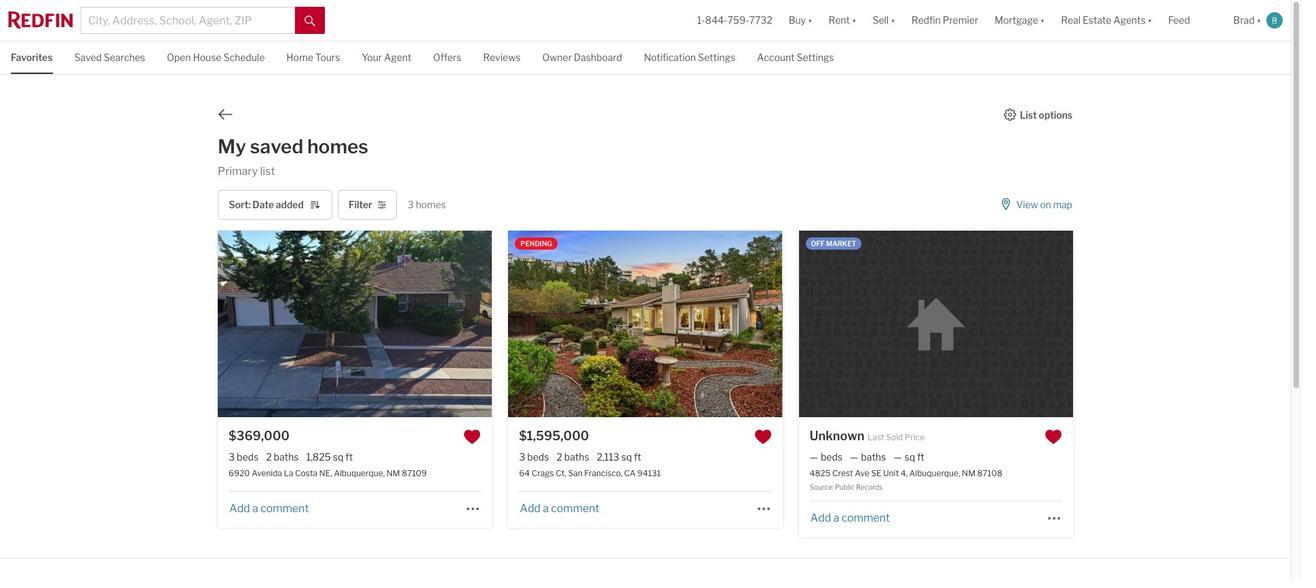 Task type: describe. For each thing, give the bounding box(es) containing it.
your agent link
[[362, 41, 412, 72]]

on
[[1041, 199, 1052, 211]]

— for — baths
[[851, 452, 859, 463]]

— for — sq ft
[[894, 452, 902, 463]]

rent
[[829, 15, 850, 26]]

albuquerque, inside 4825 crest ave se unit 4, albuquerque, nm 87108 source: public records
[[910, 469, 961, 479]]

759-
[[728, 15, 750, 26]]

view
[[1017, 199, 1039, 211]]

▾ for mortgage ▾
[[1041, 15, 1045, 26]]

buy ▾
[[789, 15, 813, 26]]

buy
[[789, 15, 806, 26]]

searches
[[104, 52, 145, 63]]

1,825
[[306, 452, 331, 463]]

1 photo of 6920 avenida la costa ne, albuquerque, nm 87109 image from the left
[[0, 231, 218, 418]]

2 baths for $1,595,000
[[557, 452, 590, 463]]

la
[[284, 469, 293, 479]]

settings for notification settings
[[698, 52, 736, 63]]

crags
[[532, 469, 554, 479]]

2,113 sq ft
[[597, 452, 642, 463]]

saved
[[250, 135, 304, 158]]

2 photo of 64 crags ct, san francisco, ca 94131 image from the left
[[509, 231, 783, 418]]

sell ▾ button
[[873, 0, 896, 41]]

2 horizontal spatial add
[[811, 512, 832, 524]]

list options button
[[1004, 108, 1074, 120]]

3 beds for $369,000
[[229, 452, 259, 463]]

account
[[758, 52, 795, 63]]

1 photo of 64 crags ct, san francisco, ca 94131 image from the left
[[234, 231, 509, 418]]

dashboard
[[574, 52, 623, 63]]

beds for $369,000
[[237, 452, 259, 463]]

added
[[276, 199, 304, 211]]

price
[[905, 433, 925, 443]]

options
[[1039, 109, 1073, 120]]

off
[[812, 240, 825, 248]]

buy ▾ button
[[781, 0, 821, 41]]

last sold price
[[868, 433, 925, 443]]

3 ft from the left
[[918, 452, 925, 463]]

— baths
[[851, 452, 887, 463]]

favorite button image for unknown
[[1045, 428, 1063, 446]]

market
[[827, 240, 857, 248]]

list options
[[1021, 109, 1073, 120]]

list
[[260, 165, 275, 178]]

my saved homes primary list
[[218, 135, 369, 178]]

real estate agents ▾
[[1062, 15, 1153, 26]]

notification settings link
[[644, 41, 736, 72]]

2 horizontal spatial add a comment
[[811, 512, 890, 524]]

estate
[[1083, 15, 1112, 26]]

4,
[[901, 469, 908, 479]]

open
[[167, 52, 191, 63]]

a for $369,000
[[252, 502, 258, 515]]

favorite button checkbox for $1,595,000
[[755, 428, 772, 446]]

1 horizontal spatial 3
[[408, 199, 414, 210]]

64 crags ct, san francisco, ca 94131
[[519, 469, 661, 479]]

brad ▾
[[1234, 15, 1262, 26]]

filter button
[[338, 190, 397, 220]]

schedule
[[224, 52, 265, 63]]

City, Address, School, Agent, ZIP search field
[[81, 7, 295, 34]]

my
[[218, 135, 246, 158]]

view on map button
[[1000, 190, 1074, 220]]

ne,
[[319, 469, 332, 479]]

offers
[[433, 52, 462, 63]]

64
[[519, 469, 530, 479]]

2 horizontal spatial a
[[834, 512, 840, 524]]

favorite button checkbox for unknown
[[1045, 428, 1063, 446]]

settings for account settings
[[797, 52, 835, 63]]

se
[[872, 469, 882, 479]]

beds for $1,595,000
[[528, 452, 549, 463]]

premier
[[943, 15, 979, 26]]

baths for $1,595,000
[[565, 452, 590, 463]]

off market
[[812, 240, 857, 248]]

2,113
[[597, 452, 620, 463]]

rent ▾ button
[[821, 0, 865, 41]]

unit
[[884, 469, 899, 479]]

3 photo of 6920 avenida la costa ne, albuquerque, nm 87109 image from the left
[[492, 231, 767, 418]]

mortgage ▾
[[995, 15, 1045, 26]]

comment for $369,000
[[261, 502, 309, 515]]

map
[[1054, 199, 1073, 211]]

san
[[568, 469, 583, 479]]

sold
[[887, 433, 904, 443]]

date
[[253, 199, 274, 211]]

favorite button checkbox
[[464, 428, 481, 446]]

— beds
[[810, 452, 843, 463]]

reviews link
[[483, 41, 521, 72]]

real
[[1062, 15, 1081, 26]]

saved
[[74, 52, 102, 63]]

1 horizontal spatial homes
[[416, 199, 446, 210]]

real estate agents ▾ button
[[1054, 0, 1161, 41]]

avenida
[[252, 469, 282, 479]]

$1,595,000
[[519, 429, 589, 443]]

favorite button image
[[464, 428, 481, 446]]

home tours link
[[287, 41, 340, 72]]

sq for $1,595,000
[[622, 452, 632, 463]]

add a comment for $369,000
[[229, 502, 309, 515]]

source:
[[810, 484, 834, 492]]

sort : date added
[[229, 199, 304, 211]]

94131
[[638, 469, 661, 479]]

4825 crest ave se unit 4, albuquerque, nm 87108 source: public records
[[810, 469, 1003, 492]]

agents
[[1114, 15, 1146, 26]]

a for $1,595,000
[[543, 502, 549, 515]]

costa
[[295, 469, 318, 479]]

comment for $1,595,000
[[551, 502, 600, 515]]



Task type: locate. For each thing, give the bounding box(es) containing it.
baths up san
[[565, 452, 590, 463]]

0 horizontal spatial —
[[810, 452, 819, 463]]

1 favorite button checkbox from the left
[[755, 428, 772, 446]]

1-
[[698, 15, 706, 26]]

house
[[193, 52, 222, 63]]

add down source:
[[811, 512, 832, 524]]

0 horizontal spatial add a comment
[[229, 502, 309, 515]]

:
[[249, 199, 251, 211]]

1 sq from the left
[[333, 452, 344, 463]]

2 ▾ from the left
[[852, 15, 857, 26]]

1 horizontal spatial 2 baths
[[557, 452, 590, 463]]

2 albuquerque, from the left
[[910, 469, 961, 479]]

0 horizontal spatial beds
[[237, 452, 259, 463]]

844-
[[706, 15, 728, 26]]

real estate agents ▾ link
[[1062, 0, 1153, 41]]

0 horizontal spatial homes
[[307, 135, 369, 158]]

1 ft from the left
[[346, 452, 353, 463]]

2 baths
[[266, 452, 299, 463], [557, 452, 590, 463]]

3 beds up 6920
[[229, 452, 259, 463]]

2 up ct,
[[557, 452, 563, 463]]

ft for $1,595,000
[[634, 452, 642, 463]]

2 baths for $369,000
[[266, 452, 299, 463]]

baths up la
[[274, 452, 299, 463]]

comment down la
[[261, 502, 309, 515]]

▾ for buy ▾
[[808, 15, 813, 26]]

baths
[[274, 452, 299, 463], [565, 452, 590, 463], [862, 452, 887, 463]]

3 — from the left
[[894, 452, 902, 463]]

2 ft from the left
[[634, 452, 642, 463]]

— sq ft
[[894, 452, 925, 463]]

1 2 from the left
[[266, 452, 272, 463]]

settings
[[698, 52, 736, 63], [797, 52, 835, 63]]

redfin premier
[[912, 15, 979, 26]]

1 settings from the left
[[698, 52, 736, 63]]

2 favorite button image from the left
[[1045, 428, 1063, 446]]

0 vertical spatial homes
[[307, 135, 369, 158]]

albuquerque,
[[334, 469, 385, 479], [910, 469, 961, 479]]

— for — beds
[[810, 452, 819, 463]]

1 horizontal spatial sq
[[622, 452, 632, 463]]

2 3 beds from the left
[[519, 452, 549, 463]]

home
[[287, 52, 313, 63]]

0 horizontal spatial add a comment button
[[229, 502, 310, 515]]

beds up 6920
[[237, 452, 259, 463]]

6 ▾ from the left
[[1257, 15, 1262, 26]]

notification
[[644, 52, 696, 63]]

— up ave
[[851, 452, 859, 463]]

mortgage ▾ button
[[995, 0, 1045, 41]]

comment down records
[[842, 512, 890, 524]]

0 horizontal spatial 2
[[266, 452, 272, 463]]

1 horizontal spatial settings
[[797, 52, 835, 63]]

open house schedule link
[[167, 41, 265, 72]]

2 — from the left
[[851, 452, 859, 463]]

2 horizontal spatial —
[[894, 452, 902, 463]]

add a comment button
[[229, 502, 310, 515], [519, 502, 600, 515], [810, 512, 891, 524]]

▾ inside buy ▾ dropdown button
[[808, 15, 813, 26]]

ca
[[624, 469, 636, 479]]

mortgage
[[995, 15, 1039, 26]]

add a comment down ct,
[[520, 502, 600, 515]]

ave
[[855, 469, 870, 479]]

homes right filter popup button
[[416, 199, 446, 210]]

sell ▾
[[873, 15, 896, 26]]

1 horizontal spatial albuquerque,
[[910, 469, 961, 479]]

2 2 from the left
[[557, 452, 563, 463]]

2 horizontal spatial ft
[[918, 452, 925, 463]]

favorite button checkbox
[[755, 428, 772, 446], [1045, 428, 1063, 446]]

▾ right 'buy'
[[808, 15, 813, 26]]

homes inside my saved homes primary list
[[307, 135, 369, 158]]

photo of 64 crags ct, san francisco, ca 94131 image
[[234, 231, 509, 418], [509, 231, 783, 418], [783, 231, 1057, 418]]

2 up avenida
[[266, 452, 272, 463]]

beds up the crest
[[821, 452, 843, 463]]

add for $369,000
[[229, 502, 250, 515]]

1 horizontal spatial add a comment
[[520, 502, 600, 515]]

0 horizontal spatial nm
[[387, 469, 400, 479]]

1 horizontal spatial —
[[851, 452, 859, 463]]

filter
[[349, 199, 372, 211]]

photo of 4825 crest ave se unit 4, albuquerque, nm 87108 image
[[799, 231, 1074, 418]]

add down 6920
[[229, 502, 250, 515]]

records
[[857, 484, 883, 492]]

2 horizontal spatial add a comment button
[[810, 512, 891, 524]]

add a comment down avenida
[[229, 502, 309, 515]]

0 horizontal spatial favorite button checkbox
[[755, 428, 772, 446]]

1 favorite button image from the left
[[755, 428, 772, 446]]

0 horizontal spatial sq
[[333, 452, 344, 463]]

nm left 87109
[[387, 469, 400, 479]]

home tours
[[287, 52, 340, 63]]

rent ▾
[[829, 15, 857, 26]]

add a comment button down public
[[810, 512, 891, 524]]

6920 avenida la costa ne, albuquerque, nm 87109
[[229, 469, 427, 479]]

1 beds from the left
[[237, 452, 259, 463]]

homes right saved
[[307, 135, 369, 158]]

favorite button image for $1,595,000
[[755, 428, 772, 446]]

notification settings
[[644, 52, 736, 63]]

1-844-759-7732
[[698, 15, 773, 26]]

0 horizontal spatial albuquerque,
[[334, 469, 385, 479]]

albuquerque, right ne,
[[334, 469, 385, 479]]

2 2 baths from the left
[[557, 452, 590, 463]]

add
[[229, 502, 250, 515], [520, 502, 541, 515], [811, 512, 832, 524]]

a down avenida
[[252, 502, 258, 515]]

add for $1,595,000
[[520, 502, 541, 515]]

settings down 844-
[[698, 52, 736, 63]]

1 horizontal spatial favorite button checkbox
[[1045, 428, 1063, 446]]

▾ right the brad
[[1257, 15, 1262, 26]]

open house schedule
[[167, 52, 265, 63]]

2 for $369,000
[[266, 452, 272, 463]]

1 horizontal spatial baths
[[565, 452, 590, 463]]

ft up 6920 avenida la costa ne, albuquerque, nm 87109
[[346, 452, 353, 463]]

0 horizontal spatial 3 beds
[[229, 452, 259, 463]]

▾ inside mortgage ▾ dropdown button
[[1041, 15, 1045, 26]]

0 horizontal spatial favorite button image
[[755, 428, 772, 446]]

nm left 87108
[[963, 469, 976, 479]]

2 favorite button checkbox from the left
[[1045, 428, 1063, 446]]

0 horizontal spatial comment
[[261, 502, 309, 515]]

mortgage ▾ button
[[987, 0, 1054, 41]]

account settings link
[[758, 41, 835, 72]]

3 up 6920
[[229, 452, 235, 463]]

homes
[[307, 135, 369, 158], [416, 199, 446, 210]]

1 horizontal spatial 2
[[557, 452, 563, 463]]

add a comment button for $1,595,000
[[519, 502, 600, 515]]

▾ for sell ▾
[[891, 15, 896, 26]]

albuquerque, down — sq ft
[[910, 469, 961, 479]]

3 right filter popup button
[[408, 199, 414, 210]]

▾ for brad ▾
[[1257, 15, 1262, 26]]

▾ right sell
[[891, 15, 896, 26]]

0 horizontal spatial settings
[[698, 52, 736, 63]]

add a comment button for $369,000
[[229, 502, 310, 515]]

offers link
[[433, 41, 462, 72]]

1 horizontal spatial comment
[[551, 502, 600, 515]]

1 horizontal spatial ft
[[634, 452, 642, 463]]

2 beds from the left
[[528, 452, 549, 463]]

tours
[[316, 52, 340, 63]]

photo of 6920 avenida la costa ne, albuquerque, nm 87109 image
[[0, 231, 218, 418], [218, 231, 492, 418], [492, 231, 767, 418]]

3 beds up crags
[[519, 452, 549, 463]]

3 sq from the left
[[905, 452, 916, 463]]

1 albuquerque, from the left
[[334, 469, 385, 479]]

sort
[[229, 199, 249, 211]]

ft
[[346, 452, 353, 463], [634, 452, 642, 463], [918, 452, 925, 463]]

reviews
[[483, 52, 521, 63]]

4 ▾ from the left
[[1041, 15, 1045, 26]]

3 beds from the left
[[821, 452, 843, 463]]

ft up ca
[[634, 452, 642, 463]]

beds up crags
[[528, 452, 549, 463]]

add a comment button down ct,
[[519, 502, 600, 515]]

1 horizontal spatial 3 beds
[[519, 452, 549, 463]]

crest
[[833, 469, 854, 479]]

francisco,
[[585, 469, 623, 479]]

▾ right mortgage
[[1041, 15, 1045, 26]]

1 — from the left
[[810, 452, 819, 463]]

submit search image
[[305, 15, 316, 26]]

add a comment for $1,595,000
[[520, 502, 600, 515]]

6920
[[229, 469, 250, 479]]

add a comment down public
[[811, 512, 890, 524]]

2 for $1,595,000
[[557, 452, 563, 463]]

a
[[252, 502, 258, 515], [543, 502, 549, 515], [834, 512, 840, 524]]

▾ inside real estate agents ▾ link
[[1148, 15, 1153, 26]]

ft down price
[[918, 452, 925, 463]]

1 horizontal spatial favorite button image
[[1045, 428, 1063, 446]]

1 ▾ from the left
[[808, 15, 813, 26]]

1 horizontal spatial beds
[[528, 452, 549, 463]]

favorite button image
[[755, 428, 772, 446], [1045, 428, 1063, 446]]

2 horizontal spatial comment
[[842, 512, 890, 524]]

5 ▾ from the left
[[1148, 15, 1153, 26]]

1 vertical spatial homes
[[416, 199, 446, 210]]

2 horizontal spatial 3
[[519, 452, 526, 463]]

$369,000
[[229, 429, 290, 443]]

add down 64
[[520, 502, 541, 515]]

owner dashboard link
[[543, 41, 623, 72]]

▾ right rent
[[852, 15, 857, 26]]

2 sq from the left
[[622, 452, 632, 463]]

favorites
[[11, 52, 53, 63]]

baths up se
[[862, 452, 887, 463]]

2 horizontal spatial baths
[[862, 452, 887, 463]]

0 horizontal spatial add
[[229, 502, 250, 515]]

primary
[[218, 165, 258, 178]]

1 horizontal spatial add
[[520, 502, 541, 515]]

3 baths from the left
[[862, 452, 887, 463]]

last
[[868, 433, 885, 443]]

redfin premier button
[[904, 0, 987, 41]]

0 horizontal spatial ft
[[346, 452, 353, 463]]

3 for $369,000
[[229, 452, 235, 463]]

1 horizontal spatial add a comment button
[[519, 502, 600, 515]]

your agent
[[362, 52, 412, 63]]

2 settings from the left
[[797, 52, 835, 63]]

3 photo of 64 crags ct, san francisco, ca 94131 image from the left
[[783, 231, 1057, 418]]

sq up 6920 avenida la costa ne, albuquerque, nm 87109
[[333, 452, 344, 463]]

2 horizontal spatial beds
[[821, 452, 843, 463]]

rent ▾ button
[[829, 0, 857, 41]]

sell ▾ button
[[865, 0, 904, 41]]

owner
[[543, 52, 572, 63]]

2 photo of 6920 avenida la costa ne, albuquerque, nm 87109 image from the left
[[218, 231, 492, 418]]

buy ▾ button
[[789, 0, 813, 41]]

0 horizontal spatial 2 baths
[[266, 452, 299, 463]]

1,825 sq ft
[[306, 452, 353, 463]]

1 2 baths from the left
[[266, 452, 299, 463]]

add a comment button down avenida
[[229, 502, 310, 515]]

— up 4,
[[894, 452, 902, 463]]

▾ for rent ▾
[[852, 15, 857, 26]]

▾ inside rent ▾ dropdown button
[[852, 15, 857, 26]]

2 horizontal spatial sq
[[905, 452, 916, 463]]

7732
[[750, 15, 773, 26]]

— up "4825"
[[810, 452, 819, 463]]

nm inside 4825 crest ave se unit 4, albuquerque, nm 87108 source: public records
[[963, 469, 976, 479]]

2 baths up san
[[557, 452, 590, 463]]

sq for $369,000
[[333, 452, 344, 463]]

1 baths from the left
[[274, 452, 299, 463]]

beds
[[237, 452, 259, 463], [528, 452, 549, 463], [821, 452, 843, 463]]

baths for $369,000
[[274, 452, 299, 463]]

your
[[362, 52, 382, 63]]

1 horizontal spatial nm
[[963, 469, 976, 479]]

1-844-759-7732 link
[[698, 15, 773, 26]]

comment down san
[[551, 502, 600, 515]]

list
[[1021, 109, 1038, 120]]

settings right account on the right
[[797, 52, 835, 63]]

3 for $1,595,000
[[519, 452, 526, 463]]

agent
[[384, 52, 412, 63]]

2 baths from the left
[[565, 452, 590, 463]]

a down crags
[[543, 502, 549, 515]]

3 up 64
[[519, 452, 526, 463]]

0 horizontal spatial a
[[252, 502, 258, 515]]

▾ right agents
[[1148, 15, 1153, 26]]

1 3 beds from the left
[[229, 452, 259, 463]]

comment
[[261, 502, 309, 515], [551, 502, 600, 515], [842, 512, 890, 524]]

sell
[[873, 15, 889, 26]]

2 nm from the left
[[963, 469, 976, 479]]

▾ inside sell ▾ dropdown button
[[891, 15, 896, 26]]

87108
[[978, 469, 1003, 479]]

2 baths up la
[[266, 452, 299, 463]]

user photo image
[[1267, 12, 1284, 29]]

saved searches
[[74, 52, 145, 63]]

public
[[836, 484, 855, 492]]

0 horizontal spatial baths
[[274, 452, 299, 463]]

sq up 4,
[[905, 452, 916, 463]]

1 horizontal spatial a
[[543, 502, 549, 515]]

a down public
[[834, 512, 840, 524]]

owner dashboard
[[543, 52, 623, 63]]

ft for $369,000
[[346, 452, 353, 463]]

view on map
[[1017, 199, 1073, 211]]

1 nm from the left
[[387, 469, 400, 479]]

3 ▾ from the left
[[891, 15, 896, 26]]

3 beds for $1,595,000
[[519, 452, 549, 463]]

2
[[266, 452, 272, 463], [557, 452, 563, 463]]

sq up ca
[[622, 452, 632, 463]]

0 horizontal spatial 3
[[229, 452, 235, 463]]

redfin
[[912, 15, 941, 26]]



Task type: vqa. For each thing, say whether or not it's contained in the screenshot.
to
no



